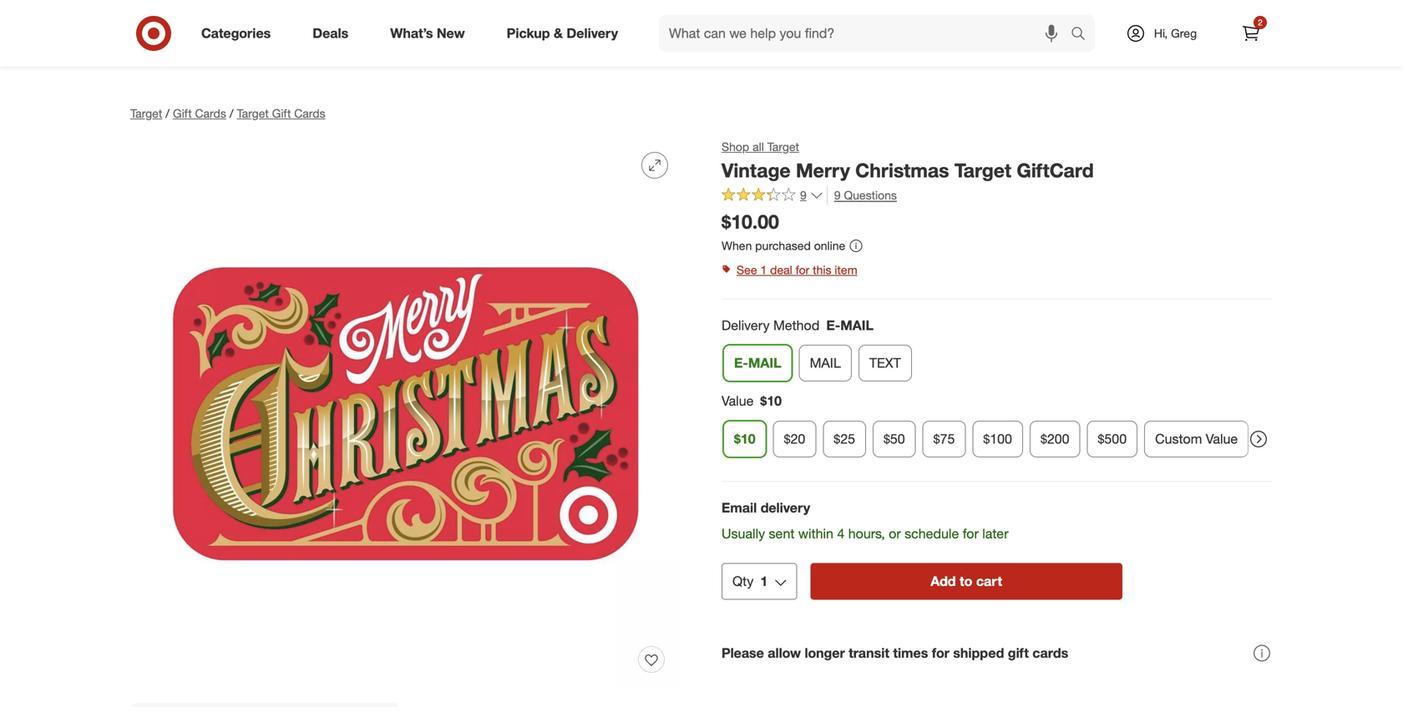 Task type: locate. For each thing, give the bounding box(es) containing it.
1
[[760, 263, 767, 277], [760, 574, 768, 590]]

1 horizontal spatial 9
[[834, 188, 841, 203]]

gift right gift cards link
[[272, 106, 291, 121]]

$200
[[1041, 431, 1070, 447]]

gift right target link
[[173, 106, 192, 121]]

2 horizontal spatial for
[[963, 526, 979, 542]]

0 horizontal spatial for
[[796, 263, 810, 277]]

1 vertical spatial e-
[[734, 355, 748, 371]]

target link
[[130, 106, 162, 121]]

e- up value $10
[[734, 355, 748, 371]]

0 horizontal spatial /
[[166, 106, 170, 121]]

hi,
[[1154, 26, 1168, 41]]

0 horizontal spatial cards
[[195, 106, 226, 121]]

search button
[[1063, 15, 1103, 55]]

0 vertical spatial group
[[720, 316, 1273, 388]]

2 gift from the left
[[272, 106, 291, 121]]

add to cart button
[[810, 564, 1123, 600]]

delivery right &
[[567, 25, 618, 41]]

schedule
[[905, 526, 959, 542]]

9 for 9 questions
[[834, 188, 841, 203]]

2
[[1258, 17, 1263, 28]]

1 vertical spatial value
[[1206, 431, 1238, 447]]

see 1 deal for this item
[[737, 263, 857, 277]]

1 vertical spatial delivery
[[722, 317, 770, 333]]

categories
[[201, 25, 271, 41]]

1 horizontal spatial e-
[[826, 317, 840, 333]]

1 vertical spatial group
[[720, 392, 1273, 464]]

merry
[[796, 159, 850, 182]]

0 horizontal spatial gift
[[173, 106, 192, 121]]

cart
[[976, 574, 1002, 590]]

1 horizontal spatial for
[[932, 645, 950, 662]]

2 group from the top
[[720, 392, 1273, 464]]

questions
[[844, 188, 897, 203]]

1 horizontal spatial delivery
[[722, 317, 770, 333]]

for left later
[[963, 526, 979, 542]]

$50 link
[[873, 421, 916, 458]]

for
[[796, 263, 810, 277], [963, 526, 979, 542], [932, 645, 950, 662]]

/ right gift cards link
[[230, 106, 233, 121]]

$500 link
[[1087, 421, 1138, 458]]

value right custom
[[1206, 431, 1238, 447]]

target / gift cards / target gift cards
[[130, 106, 325, 121]]

$100
[[983, 431, 1012, 447]]

custom value
[[1155, 431, 1238, 447]]

1 horizontal spatial /
[[230, 106, 233, 121]]

1 right see
[[760, 263, 767, 277]]

e- right method
[[826, 317, 840, 333]]

new
[[437, 25, 465, 41]]

gift
[[173, 106, 192, 121], [272, 106, 291, 121]]

text
[[869, 355, 901, 371]]

mail down delivery method e-mail
[[810, 355, 841, 371]]

value
[[722, 393, 754, 409], [1206, 431, 1238, 447]]

deals link
[[298, 15, 369, 52]]

$10
[[760, 393, 782, 409], [734, 431, 756, 447]]

$20 link
[[773, 421, 816, 458]]

cards right target link
[[195, 106, 226, 121]]

sent
[[769, 526, 795, 542]]

/ right target link
[[166, 106, 170, 121]]

for left this
[[796, 263, 810, 277]]

cards
[[195, 106, 226, 121], [294, 106, 325, 121]]

target
[[130, 106, 162, 121], [237, 106, 269, 121], [767, 139, 799, 154], [955, 159, 1011, 182]]

value up $10 link
[[722, 393, 754, 409]]

allow
[[768, 645, 801, 662]]

within
[[798, 526, 834, 542]]

mail inside mail link
[[810, 355, 841, 371]]

0 horizontal spatial 9
[[800, 188, 807, 203]]

0 horizontal spatial delivery
[[567, 25, 618, 41]]

image gallery element
[[130, 139, 682, 707]]

/
[[166, 106, 170, 121], [230, 106, 233, 121]]

1 horizontal spatial value
[[1206, 431, 1238, 447]]

1 vertical spatial 1
[[760, 574, 768, 590]]

custom value link
[[1144, 421, 1249, 458]]

4
[[837, 526, 845, 542]]

2 1 from the top
[[760, 574, 768, 590]]

qty 1
[[733, 574, 768, 590]]

$50
[[884, 431, 905, 447]]

later
[[982, 526, 1009, 542]]

online
[[814, 238, 845, 253]]

e-mail link
[[723, 345, 792, 382]]

mail
[[840, 317, 874, 333], [748, 355, 781, 371], [810, 355, 841, 371]]

$10 down e-mail link
[[760, 393, 782, 409]]

all
[[753, 139, 764, 154]]

0 horizontal spatial $10
[[734, 431, 756, 447]]

mail link
[[799, 345, 852, 382]]

when
[[722, 238, 752, 253]]

deals
[[313, 25, 349, 41]]

what's new link
[[376, 15, 486, 52]]

email delivery
[[722, 500, 810, 516]]

shop
[[722, 139, 749, 154]]

$500
[[1098, 431, 1127, 447]]

$10 down value $10
[[734, 431, 756, 447]]

see
[[737, 263, 757, 277]]

mail up value $10
[[748, 355, 781, 371]]

what's
[[390, 25, 433, 41]]

2 9 from the left
[[834, 188, 841, 203]]

1 9 from the left
[[800, 188, 807, 203]]

$75
[[934, 431, 955, 447]]

delivery
[[567, 25, 618, 41], [722, 317, 770, 333]]

1 1 from the top
[[760, 263, 767, 277]]

group
[[720, 316, 1273, 388], [720, 392, 1273, 464]]

gift
[[1008, 645, 1029, 662]]

1 horizontal spatial gift
[[272, 106, 291, 121]]

e-
[[826, 317, 840, 333], [734, 355, 748, 371]]

0 vertical spatial 1
[[760, 263, 767, 277]]

0 vertical spatial $10
[[760, 393, 782, 409]]

1 right qty
[[760, 574, 768, 590]]

0 vertical spatial for
[[796, 263, 810, 277]]

vintage
[[722, 159, 791, 182]]

categories link
[[187, 15, 292, 52]]

for right times
[[932, 645, 950, 662]]

1 group from the top
[[720, 316, 1273, 388]]

0 horizontal spatial value
[[722, 393, 754, 409]]

for inside see 1 deal for this item link
[[796, 263, 810, 277]]

longer
[[805, 645, 845, 662]]

text link
[[858, 345, 912, 382]]

0 horizontal spatial e-
[[734, 355, 748, 371]]

group containing value
[[720, 392, 1273, 464]]

value $10
[[722, 393, 782, 409]]

deal
[[770, 263, 792, 277]]

e-mail
[[734, 355, 781, 371]]

cards down deals
[[294, 106, 325, 121]]

hours,
[[848, 526, 885, 542]]

target gift cards link
[[237, 106, 325, 121]]

please
[[722, 645, 764, 662]]

$200 link
[[1030, 421, 1080, 458]]

9 link
[[722, 186, 823, 206]]

mail up the text
[[840, 317, 874, 333]]

transit
[[849, 645, 889, 662]]

1 horizontal spatial cards
[[294, 106, 325, 121]]

1 vertical spatial $10
[[734, 431, 756, 447]]

What can we help you find? suggestions appear below search field
[[659, 15, 1075, 52]]

2 vertical spatial for
[[932, 645, 950, 662]]

0 vertical spatial value
[[722, 393, 754, 409]]

group containing delivery method
[[720, 316, 1273, 388]]

9 questions
[[834, 188, 897, 203]]

delivery up e-mail at the right of page
[[722, 317, 770, 333]]

e- inside e-mail link
[[734, 355, 748, 371]]

usually
[[722, 526, 765, 542]]

times
[[893, 645, 928, 662]]



Task type: vqa. For each thing, say whether or not it's contained in the screenshot.
gen
no



Task type: describe. For each thing, give the bounding box(es) containing it.
0 vertical spatial delivery
[[567, 25, 618, 41]]

1 horizontal spatial $10
[[760, 393, 782, 409]]

usually sent within 4 hours, or schedule for later
[[722, 526, 1009, 542]]

search
[[1063, 27, 1103, 43]]

purchased
[[755, 238, 811, 253]]

shop all target vintage merry christmas target giftcard
[[722, 139, 1094, 182]]

1 gift from the left
[[173, 106, 192, 121]]

1 for qty
[[760, 574, 768, 590]]

9 questions link
[[827, 186, 897, 205]]

target left giftcard
[[955, 159, 1011, 182]]

email
[[722, 500, 757, 516]]

target right gift cards link
[[237, 106, 269, 121]]

$100 link
[[973, 421, 1023, 458]]

delivery method e-mail
[[722, 317, 874, 333]]

$75 link
[[923, 421, 966, 458]]

giftcard
[[1017, 159, 1094, 182]]

delivery inside group
[[722, 317, 770, 333]]

$10 inside $10 link
[[734, 431, 756, 447]]

delivery
[[761, 500, 810, 516]]

1 / from the left
[[166, 106, 170, 121]]

2 / from the left
[[230, 106, 233, 121]]

vintage merry christmas target giftcard, 1 of 2 image
[[130, 139, 682, 690]]

$10 link
[[723, 421, 766, 458]]

this
[[813, 263, 832, 277]]

$25
[[834, 431, 855, 447]]

0 vertical spatial e-
[[826, 317, 840, 333]]

9 for 9
[[800, 188, 807, 203]]

gift cards link
[[173, 106, 226, 121]]

2 cards from the left
[[294, 106, 325, 121]]

$20
[[784, 431, 805, 447]]

qty
[[733, 574, 754, 590]]

item
[[835, 263, 857, 277]]

$25 link
[[823, 421, 866, 458]]

1 for see
[[760, 263, 767, 277]]

1 cards from the left
[[195, 106, 226, 121]]

1 vertical spatial for
[[963, 526, 979, 542]]

mail inside e-mail link
[[748, 355, 781, 371]]

$10.00
[[722, 210, 779, 234]]

&
[[554, 25, 563, 41]]

value inside custom value link
[[1206, 431, 1238, 447]]

pickup
[[507, 25, 550, 41]]

what's new
[[390, 25, 465, 41]]

shipped
[[953, 645, 1004, 662]]

target left gift cards link
[[130, 106, 162, 121]]

greg
[[1171, 26, 1197, 41]]

add
[[931, 574, 956, 590]]

when purchased online
[[722, 238, 845, 253]]

please allow longer transit times for shipped gift cards
[[722, 645, 1068, 662]]

cards
[[1033, 645, 1068, 662]]

add to cart
[[931, 574, 1002, 590]]

or
[[889, 526, 901, 542]]

custom
[[1155, 431, 1202, 447]]

2 link
[[1233, 15, 1270, 52]]

to
[[960, 574, 973, 590]]

pickup & delivery link
[[492, 15, 639, 52]]

christmas
[[855, 159, 949, 182]]

pickup & delivery
[[507, 25, 618, 41]]

see 1 deal for this item link
[[722, 258, 1273, 282]]

hi, greg
[[1154, 26, 1197, 41]]

method
[[773, 317, 820, 333]]

target right all
[[767, 139, 799, 154]]



